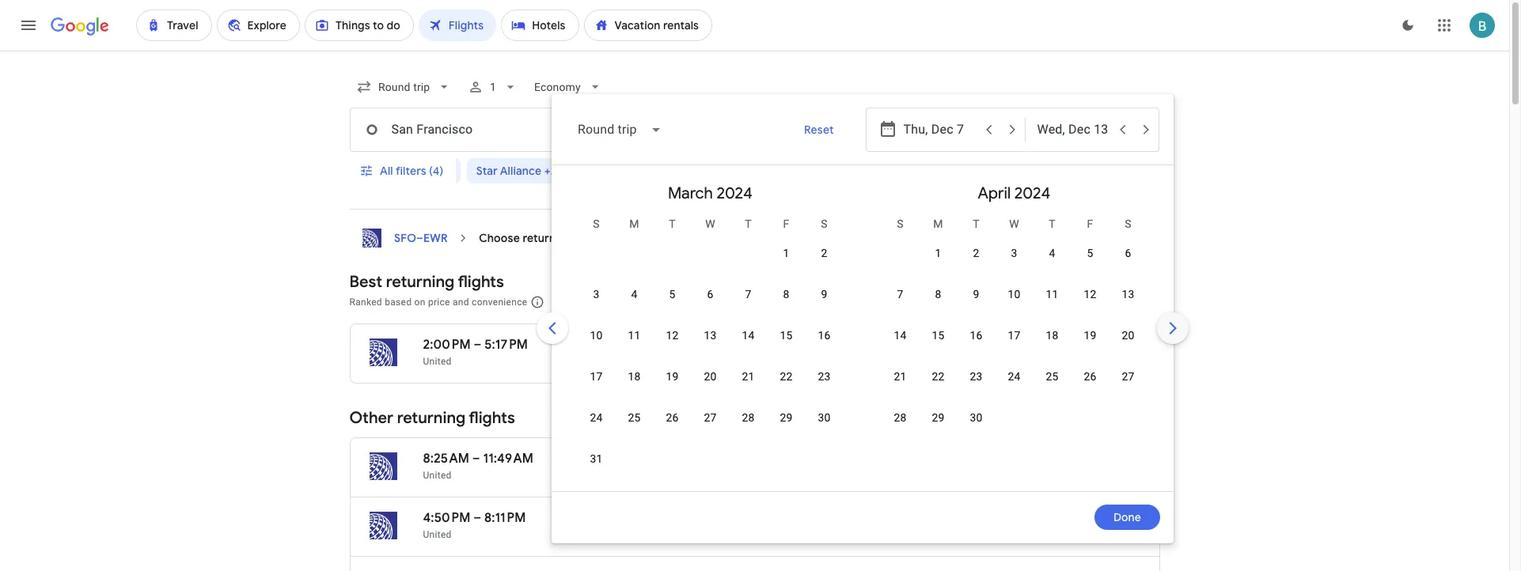 Task type: vqa. For each thing, say whether or not it's contained in the screenshot.
Sat, Apr 20 element's 20
yes



Task type: locate. For each thing, give the bounding box(es) containing it.
13
[[1122, 288, 1135, 301], [704, 329, 717, 342]]

1 9 button from the left
[[806, 287, 844, 325]]

5
[[1087, 247, 1094, 260], [669, 288, 676, 301]]

sat, mar 30 element
[[818, 410, 831, 426]]

united for 2:00 pm
[[423, 356, 452, 367]]

tue, mar 26 element
[[666, 410, 679, 426]]

14 button inside april 2024 row group
[[882, 328, 920, 366]]

sun, mar 24 element
[[590, 410, 603, 426]]

2 28 button from the left
[[882, 410, 920, 448]]

0 vertical spatial 20
[[1122, 329, 1135, 342]]

wed, mar 13 element
[[704, 328, 717, 344]]

1 21 from the left
[[742, 371, 755, 383]]

1 vertical spatial 6 button
[[692, 287, 730, 325]]

0 horizontal spatial 15 button
[[768, 328, 806, 366]]

1 vertical spatial 12
[[666, 329, 679, 342]]

12 button up tue, mar 19 element
[[654, 328, 692, 366]]

2 14 from the left
[[894, 329, 907, 342]]

19 for 'fri, apr 19' element
[[1084, 329, 1097, 342]]

7 for thu, mar 7 element
[[745, 288, 752, 301]]

wed, apr 10 element
[[1008, 287, 1021, 302]]

21 inside march 2024 row group
[[742, 371, 755, 383]]

times button
[[858, 158, 925, 184]]

united inside 4:50 pm – 8:11 pm united
[[423, 530, 452, 541]]

20 for sat, apr 20 element at the right bottom
[[1122, 329, 1135, 342]]

1 m from the left
[[630, 218, 639, 230]]

17 button up sun, mar 24 element
[[578, 369, 616, 407]]

30 inside march 2024 row group
[[818, 412, 831, 424]]

0 horizontal spatial 4
[[631, 288, 638, 301]]

2 9 from the left
[[973, 288, 980, 301]]

9
[[821, 288, 828, 301], [973, 288, 980, 301]]

22
[[780, 371, 793, 383], [932, 371, 945, 383]]

17 for "wed, apr 17" element on the bottom right of page
[[1008, 329, 1021, 342]]

1 horizontal spatial 5 button
[[1072, 245, 1110, 283]]

14 inside april 2024 row group
[[894, 329, 907, 342]]

2 button up sat, mar 9 "element" in the right of the page
[[806, 245, 844, 283]]

1 23 button from the left
[[806, 369, 844, 407]]

1 vertical spatial 4 button
[[616, 287, 654, 325]]

united
[[423, 356, 452, 367], [423, 470, 452, 481], [423, 530, 452, 541]]

price button
[[788, 158, 851, 184]]

0 horizontal spatial w
[[706, 218, 716, 230]]

2 left wed, apr 3 element
[[973, 247, 980, 260]]

6 left "hr"
[[659, 337, 666, 353]]

21 down the kg
[[894, 371, 907, 383]]

28 button
[[730, 410, 768, 448], [882, 410, 920, 448]]

Departure time: 2:00 PM. text field
[[423, 337, 471, 353]]

2 w from the left
[[1010, 218, 1020, 230]]

18 button up mon, mar 25 element
[[616, 369, 654, 407]]

2 21 from the left
[[894, 371, 907, 383]]

2 2 button from the left
[[958, 245, 996, 283]]

10 down 'include'
[[590, 329, 603, 342]]

previous image
[[533, 310, 571, 348]]

15 down apply.
[[932, 329, 945, 342]]

fri, apr 12 element
[[1084, 287, 1097, 302]]

row containing 3
[[578, 279, 844, 325]]

29 for "fri, mar 29" element
[[780, 412, 793, 424]]

1 horizontal spatial fees
[[882, 297, 902, 308]]

nonstop
[[761, 337, 811, 353]]

10 right passenger
[[1008, 288, 1021, 301]]

17 right "hr"
[[684, 337, 695, 353]]

29 inside april 2024 row group
[[932, 412, 945, 424]]

1 united from the top
[[423, 356, 452, 367]]

0 vertical spatial 6
[[1125, 247, 1132, 260]]

28 inside april 2024 row group
[[894, 412, 907, 424]]

ewr
[[423, 231, 447, 245]]

w down march 2024 at left
[[706, 218, 716, 230]]

0 vertical spatial 25
[[1046, 371, 1059, 383]]

22 for fri, mar 22 element
[[780, 371, 793, 383]]

0 vertical spatial 18
[[1046, 329, 1059, 342]]

8 inside april 2024 row group
[[935, 288, 942, 301]]

f for march 2024
[[783, 218, 790, 230]]

30 right "fri, mar 29" element
[[818, 412, 831, 424]]

1 horizontal spatial 19
[[1084, 329, 1097, 342]]

1 horizontal spatial 16
[[970, 329, 983, 342]]

and
[[453, 297, 469, 308], [844, 297, 861, 308]]

16 down charges
[[818, 329, 831, 342]]

1 vertical spatial 26
[[666, 412, 679, 424]]

1 horizontal spatial 8
[[935, 288, 942, 301]]

8 inside march 2024 row group
[[783, 288, 790, 301]]

15 inside april 2024 row group
[[932, 329, 945, 342]]

wed, apr 24 element
[[1008, 369, 1021, 385]]

grid
[[559, 172, 1167, 501]]

11 inside march 2024 row group
[[628, 329, 641, 342]]

m up mon, apr 1 'element' on the top right
[[934, 218, 943, 230]]

20 down total duration 6 hr 17 min. element
[[704, 371, 717, 383]]

w inside march 2024 row group
[[706, 218, 716, 230]]

fri, mar 29 element
[[780, 410, 793, 426]]

17
[[1008, 329, 1021, 342], [684, 337, 695, 353], [590, 371, 603, 383]]

2 14 button from the left
[[882, 328, 920, 366]]

0 horizontal spatial 28 button
[[730, 410, 768, 448]]

1 horizontal spatial 15
[[932, 329, 945, 342]]

8 button up fri, mar 15 element
[[768, 287, 806, 325]]

flights for other returning flights
[[469, 409, 515, 428]]

0 horizontal spatial fees
[[694, 297, 713, 308]]

w for march
[[706, 218, 716, 230]]

16 button up sat, mar 23 element
[[806, 328, 844, 366]]

fri, mar 22 element
[[780, 369, 793, 385]]

tue, apr 16 element
[[970, 328, 983, 344]]

5 button
[[1072, 245, 1110, 283], [654, 287, 692, 325]]

and left bag
[[844, 297, 861, 308]]

mon, apr 15 element
[[932, 328, 945, 344]]

29 left tue, apr 30 element
[[932, 412, 945, 424]]

1 horizontal spatial 21
[[894, 371, 907, 383]]

f inside april 2024 row group
[[1087, 218, 1094, 230]]

12 for tue, mar 12 element
[[666, 329, 679, 342]]

9 inside march 2024 row group
[[821, 288, 828, 301]]

29 left sat, mar 30 element
[[780, 412, 793, 424]]

Departure text field
[[904, 108, 977, 151]]

thu, mar 28 element
[[742, 410, 755, 426]]

14 left co
[[894, 329, 907, 342]]

20 button
[[1110, 328, 1148, 366], [692, 369, 730, 407]]

1 15 button from the left
[[768, 328, 806, 366]]

17 button up wed, apr 24 element
[[996, 328, 1034, 366]]

2 15 from the left
[[932, 329, 945, 342]]

2 8 button from the left
[[920, 287, 958, 325]]

28 button left mon, apr 29 element on the right
[[882, 410, 920, 448]]

25 inside april 2024 row group
[[1046, 371, 1059, 383]]

23 right mon, apr 22 'element'
[[970, 371, 983, 383]]

0 vertical spatial 10
[[1008, 288, 1021, 301]]

23 button up tue, apr 30 element
[[958, 369, 996, 407]]

m for april 2024
[[934, 218, 943, 230]]

1 $423 from the top
[[1067, 337, 1096, 353]]

15 button up mon, apr 22 'element'
[[920, 328, 958, 366]]

–
[[416, 231, 423, 245], [474, 337, 482, 353], [472, 451, 480, 467], [474, 511, 481, 526]]

1 8 button from the left
[[768, 287, 806, 325]]

9 right mon, apr 8 'element'
[[973, 288, 980, 301]]

0 horizontal spatial 22 button
[[768, 369, 806, 407]]

0 horizontal spatial 29 button
[[768, 410, 806, 448]]

22 inside april 2024 row group
[[932, 371, 945, 383]]

7 inside april 2024 row group
[[897, 288, 904, 301]]

6 inside april 2024 row group
[[1125, 247, 1132, 260]]

7 left "may"
[[897, 288, 904, 301]]

17 inside march 2024 row group
[[590, 371, 603, 383]]

star alliance +2 button
[[467, 152, 584, 190]]

1 inside april 2024 row group
[[935, 247, 942, 260]]

row containing 28
[[882, 403, 996, 448]]

29
[[780, 412, 793, 424], [932, 412, 945, 424]]

4 t from the left
[[1049, 218, 1056, 230]]

14
[[742, 329, 755, 342], [894, 329, 907, 342]]

27 button right fri, apr 26 element
[[1110, 369, 1148, 407]]

5 inside march 2024 row group
[[669, 288, 676, 301]]

1 button up mon, apr 8 'element'
[[920, 245, 958, 283]]

19 button up fri, apr 26 element
[[1072, 328, 1110, 366]]

charges
[[806, 297, 842, 308]]

21 inside april 2024 row group
[[894, 371, 907, 383]]

convenience
[[472, 297, 528, 308]]

12
[[1084, 288, 1097, 301], [666, 329, 679, 342]]

sun, apr 7 element
[[897, 287, 904, 302]]

done
[[1114, 511, 1141, 525]]

4 for the thu, apr 4 element
[[1049, 247, 1056, 260]]

0 horizontal spatial 2024
[[717, 184, 753, 203]]

0 vertical spatial $423
[[1067, 337, 1096, 353]]

mon, mar 11 element
[[628, 328, 641, 344]]

2 423 us dollars text field from the top
[[1067, 511, 1096, 526]]

1 horizontal spatial 4 button
[[1034, 245, 1072, 283]]

1 23 from the left
[[818, 371, 831, 383]]

1 vertical spatial 11 button
[[616, 328, 654, 366]]

21 button
[[730, 369, 768, 407], [882, 369, 920, 407]]

4 for mon, mar 4 element
[[631, 288, 638, 301]]

5 left sat, apr 6 element
[[1087, 247, 1094, 260]]

2 f from the left
[[1087, 218, 1094, 230]]

23 button
[[806, 369, 844, 407], [958, 369, 996, 407]]

3 button
[[996, 245, 1034, 283], [578, 287, 616, 325]]

0 vertical spatial flights
[[458, 272, 504, 292]]

30
[[818, 412, 831, 424], [970, 412, 983, 424]]

1 7 from the left
[[745, 288, 752, 301]]

star
[[476, 164, 498, 178]]

0 vertical spatial 4 button
[[1034, 245, 1072, 283]]

14 down adult.
[[742, 329, 755, 342]]

1 s from the left
[[593, 218, 600, 230]]

2 m from the left
[[934, 218, 943, 230]]

None text field
[[350, 108, 598, 152]]

16 inside april 2024 row group
[[970, 329, 983, 342]]

1 button for april 2024
[[920, 245, 958, 283]]

m inside row group
[[630, 218, 639, 230]]

3 for wed, apr 3 element
[[1011, 247, 1018, 260]]

taxes
[[659, 297, 683, 308]]

8 right adult.
[[783, 288, 790, 301]]

sun, mar 31 element
[[590, 451, 603, 467]]

$423 inside $423 round trip
[[1067, 511, 1096, 526]]

2 and from the left
[[844, 297, 861, 308]]

13 inside april 2024 row group
[[1122, 288, 1135, 301]]

sat, mar 9 element
[[821, 287, 828, 302]]

25 for thu, apr 25 element
[[1046, 371, 1059, 383]]

2024 down the 2 bags
[[717, 184, 753, 203]]

fri, mar 1 element
[[783, 245, 790, 261]]

22 down nonstop flight. element
[[780, 371, 793, 383]]

8 right "may"
[[935, 288, 942, 301]]

6
[[1125, 247, 1132, 260], [707, 288, 714, 301], [659, 337, 666, 353]]

m inside april 2024 row group
[[934, 218, 943, 230]]

2 23 from the left
[[970, 371, 983, 383]]

11
[[1046, 288, 1059, 301], [628, 329, 641, 342]]

1 16 button from the left
[[806, 328, 844, 366]]

0 horizontal spatial 13 button
[[692, 328, 730, 366]]

mon, mar 25 element
[[628, 410, 641, 426]]

19 for tue, mar 19 element
[[666, 371, 679, 383]]

2 button up tue, apr 9 element in the bottom right of the page
[[958, 245, 996, 283]]

wed, apr 17 element
[[1008, 328, 1021, 344]]

5 for tue, mar 5 element
[[669, 288, 676, 301]]

29 for mon, apr 29 element on the right
[[932, 412, 945, 424]]

t down march 2024 at left
[[745, 218, 752, 230]]

15 inside march 2024 row group
[[780, 329, 793, 342]]

5 button up fri, apr 12 element
[[1072, 245, 1110, 283]]

423 us dollars text field right thu, apr 18 element
[[1067, 337, 1096, 353]]

18 inside march 2024 row group
[[628, 371, 641, 383]]

fri, apr 19 element
[[1084, 328, 1097, 344]]

1 horizontal spatial and
[[844, 297, 861, 308]]

19 inside march 2024 row group
[[666, 371, 679, 383]]

20 button up sat, apr 27 element
[[1110, 328, 1148, 366]]

15 down the 'optional'
[[780, 329, 793, 342]]

1 horizontal spatial 28
[[894, 412, 907, 424]]

2 horizontal spatial 17
[[1008, 329, 1021, 342]]

3 t from the left
[[973, 218, 980, 230]]

2024
[[717, 184, 753, 203], [1015, 184, 1051, 203]]

26 left sat, apr 27 element
[[1084, 371, 1097, 383]]

2 21 button from the left
[[882, 369, 920, 407]]

25 button right wed, apr 24 element
[[1034, 369, 1072, 407]]

0 horizontal spatial 7 button
[[730, 287, 768, 325]]

row containing 24
[[578, 403, 844, 448]]

27 right tue, mar 26 element
[[704, 412, 717, 424]]

22 inside march 2024 row group
[[780, 371, 793, 383]]

18 left 'fri, apr 19' element
[[1046, 329, 1059, 342]]

Departure text field
[[904, 108, 977, 151]]

0 vertical spatial 19
[[1084, 329, 1097, 342]]

to
[[559, 231, 570, 245]]

1 28 from the left
[[742, 412, 755, 424]]

1 29 from the left
[[780, 412, 793, 424]]

5 for fri, apr 5 element
[[1087, 247, 1094, 260]]

2 button for march 2024
[[806, 245, 844, 283]]

2 9 button from the left
[[958, 287, 996, 325]]

1 vertical spatial 18
[[628, 371, 641, 383]]

1 horizontal spatial 30
[[970, 412, 983, 424]]

wed, apr 3 element
[[1011, 245, 1018, 261]]

row containing 14
[[882, 321, 1148, 366]]

1 horizontal spatial 20 button
[[1110, 328, 1148, 366]]

0 horizontal spatial 26
[[666, 412, 679, 424]]

27 right fri, apr 26 element
[[1122, 371, 1135, 383]]

leaves newark liberty international airport at 2:00 pm on wednesday, december 13 and arrives at san francisco international airport at 5:17 pm on wednesday, december 13. element
[[423, 337, 528, 353]]

– right 8:25 am
[[472, 451, 480, 467]]

0 vertical spatial 6 button
[[1110, 245, 1148, 283]]

2 up mon, apr 22 'element'
[[935, 342, 940, 356]]

2024 down 'airports' on the top of the page
[[1015, 184, 1051, 203]]

25 button right sun, mar 24 element
[[616, 410, 654, 448]]

returning up on
[[386, 272, 455, 292]]

0 horizontal spatial 30 button
[[806, 410, 844, 448]]

6 button up sat, apr 13 element
[[1110, 245, 1148, 283]]

29 inside march 2024 row group
[[780, 412, 793, 424]]

9 inside april 2024 row group
[[973, 288, 980, 301]]

23 for the "tue, apr 23" element
[[970, 371, 983, 383]]

29 button left tue, apr 30 element
[[920, 410, 958, 448]]

united inside 8:25 am – 11:49 am united
[[423, 470, 452, 481]]

fri, apr 26 element
[[1084, 369, 1097, 385]]

10 button up sun, mar 17 element
[[578, 328, 616, 366]]

0 horizontal spatial 24 button
[[578, 410, 616, 448]]

9 right fri, mar 8 element
[[821, 288, 828, 301]]

sat, apr 6 element
[[1125, 245, 1132, 261]]

1 horizontal spatial 2024
[[1015, 184, 1051, 203]]

w inside april 2024 row group
[[1010, 218, 1020, 230]]

Departure time: 8:25 AM. text field
[[423, 451, 469, 467]]

27 inside march 2024 row group
[[704, 412, 717, 424]]

main content containing best returning flights
[[350, 222, 1160, 572]]

0 horizontal spatial 3
[[593, 288, 600, 301]]

united for 4:50 pm
[[423, 530, 452, 541]]

returning for best
[[386, 272, 455, 292]]

0 horizontal spatial 28
[[742, 412, 755, 424]]

30 button
[[806, 410, 844, 448], [958, 410, 996, 448]]

12 inside april 2024 row group
[[1084, 288, 1097, 301]]

nonstop flight. element
[[761, 337, 811, 355]]

23 inside april 2024 row group
[[970, 371, 983, 383]]

t up the "tue, apr 2" 'element'
[[973, 218, 980, 230]]

1 16 from the left
[[818, 329, 831, 342]]

6 for wed, mar 6 element
[[707, 288, 714, 301]]

0 horizontal spatial 23
[[818, 371, 831, 383]]

2 inside march 2024 row group
[[821, 247, 828, 260]]

1 vertical spatial 13 button
[[692, 328, 730, 366]]

1 horizontal spatial 24
[[1008, 371, 1021, 383]]

26 button left sat, apr 27 element
[[1072, 369, 1110, 407]]

0 horizontal spatial 5
[[669, 288, 676, 301]]

tue, apr 9 element
[[973, 287, 980, 302]]

17 for sun, mar 17 element
[[590, 371, 603, 383]]

+
[[685, 297, 691, 308]]

3 right prices
[[593, 288, 600, 301]]

sun, mar 17 element
[[590, 369, 603, 385]]

1 horizontal spatial 13 button
[[1110, 287, 1148, 325]]

4 s from the left
[[1125, 218, 1132, 230]]

m up francisco
[[630, 218, 639, 230]]

row
[[768, 232, 844, 283], [920, 232, 1148, 283], [578, 279, 844, 325], [882, 279, 1148, 325], [578, 321, 844, 366], [882, 321, 1148, 366], [578, 362, 844, 407], [882, 362, 1148, 407], [578, 403, 844, 448], [882, 403, 996, 448]]

28 inside march 2024 row group
[[742, 412, 755, 424]]

1 horizontal spatial 29
[[932, 412, 945, 424]]

2 16 from the left
[[970, 329, 983, 342]]

21 for thu, mar 21 element
[[742, 371, 755, 383]]

14 inside march 2024 row group
[[742, 329, 755, 342]]

18 right sun, mar 17 element
[[628, 371, 641, 383]]

20 for wed, mar 20 element
[[704, 371, 717, 383]]

$423 right thu, apr 18 element
[[1067, 337, 1096, 353]]

2 inside april 2024 row group
[[973, 247, 980, 260]]

2 29 from the left
[[932, 412, 945, 424]]

18
[[1046, 329, 1059, 342], [628, 371, 641, 383]]

30 right mon, apr 29 element on the right
[[970, 412, 983, 424]]

12 for fri, apr 12 element
[[1084, 288, 1097, 301]]

wed, mar 27 element
[[704, 410, 717, 426]]

1 inside march 2024 row group
[[783, 247, 790, 260]]

0 vertical spatial 12
[[1084, 288, 1097, 301]]

4 right wed, apr 3 element
[[1049, 247, 1056, 260]]

4 inside april 2024 row group
[[1049, 247, 1056, 260]]

19 down sort on the bottom of the page
[[1084, 329, 1097, 342]]

1 vertical spatial 25
[[628, 412, 641, 424]]

24 button
[[996, 369, 1034, 407], [578, 410, 616, 448]]

0 horizontal spatial 24
[[590, 412, 603, 424]]

3 united from the top
[[423, 530, 452, 541]]

10 inside april 2024 row group
[[1008, 288, 1021, 301]]

2 button
[[806, 245, 844, 283], [958, 245, 996, 283]]

1 vertical spatial 4
[[631, 288, 638, 301]]

9 for tue, apr 9 element in the bottom right of the page
[[973, 288, 980, 301]]

2 $423 from the top
[[1067, 511, 1096, 526]]

1 15 from the left
[[780, 329, 793, 342]]

0 horizontal spatial 16
[[818, 329, 831, 342]]

1 22 from the left
[[780, 371, 793, 383]]

fees right bag
[[882, 297, 902, 308]]

1 horizontal spatial 12 button
[[1072, 287, 1110, 325]]

bag fees button
[[863, 297, 902, 308]]

8 button up mon, apr 15 element
[[920, 287, 958, 325]]

0 horizontal spatial 11
[[628, 329, 641, 342]]

22 button
[[768, 369, 806, 407], [920, 369, 958, 407]]

5 inside april 2024 row group
[[1087, 247, 1094, 260]]

united inside 2:00 pm – 5:17 pm united
[[423, 356, 452, 367]]

1 horizontal spatial 26
[[1084, 371, 1097, 383]]

15 for fri, mar 15 element
[[780, 329, 793, 342]]

10 for sun, mar 10 element
[[590, 329, 603, 342]]

0 vertical spatial 26
[[1084, 371, 1097, 383]]

0 vertical spatial 4
[[1049, 247, 1056, 260]]

2 for the "tue, apr 2" 'element'
[[973, 247, 980, 260]]

adult.
[[739, 297, 764, 308]]

1 horizontal spatial 29 button
[[920, 410, 958, 448]]

0 horizontal spatial 10
[[590, 329, 603, 342]]

price
[[798, 164, 825, 178]]

2 7 from the left
[[897, 288, 904, 301]]

1 vertical spatial 12 button
[[654, 328, 692, 366]]

1 horizontal spatial 17
[[684, 337, 695, 353]]

16 button
[[806, 328, 844, 366], [958, 328, 996, 366]]

fri, apr 5 element
[[1087, 245, 1094, 261]]

3 inside march 2024 row group
[[593, 288, 600, 301]]

19 inside april 2024 row group
[[1084, 329, 1097, 342]]

3 inside april 2024 row group
[[1011, 247, 1018, 260]]

30 button right mon, apr 29 element on the right
[[958, 410, 996, 448]]

t
[[669, 218, 676, 230], [745, 218, 752, 230], [973, 218, 980, 230], [1049, 218, 1056, 230]]

26 button left wed, mar 27 element
[[654, 410, 692, 448]]

0 horizontal spatial 27 button
[[692, 410, 730, 448]]

Return text field
[[1038, 108, 1110, 151], [1038, 108, 1110, 151]]

0 horizontal spatial 20
[[704, 371, 717, 383]]

14 button up thu, mar 21 element
[[730, 328, 768, 366]]

return
[[523, 231, 556, 245]]

prices
[[554, 297, 582, 308]]

grid containing march 2024
[[559, 172, 1167, 501]]

27
[[1122, 371, 1135, 383], [704, 412, 717, 424]]

15 button
[[768, 328, 806, 366], [920, 328, 958, 366]]

0 horizontal spatial 19
[[666, 371, 679, 383]]

– for 4:50 pm
[[474, 511, 481, 526]]

423 US dollars text field
[[1067, 337, 1096, 353], [1067, 511, 1096, 526]]

united down 4:50 pm at the bottom left of the page
[[423, 530, 452, 541]]

1 vertical spatial 27
[[704, 412, 717, 424]]

19 down "hr"
[[666, 371, 679, 383]]

– inside 8:25 am – 11:49 am united
[[472, 451, 480, 467]]

24 button right the "tue, apr 23" element
[[996, 369, 1034, 407]]

0 vertical spatial 13
[[1122, 288, 1135, 301]]

1 2 button from the left
[[806, 245, 844, 283]]

1 horizontal spatial 13
[[1122, 288, 1135, 301]]

alliance
[[500, 164, 542, 178]]

flights
[[458, 272, 504, 292], [469, 409, 515, 428]]

1 fees from the left
[[694, 297, 713, 308]]

main content
[[350, 222, 1160, 572]]

13 inside march 2024 row group
[[704, 329, 717, 342]]

optional
[[766, 297, 804, 308]]

7 inside march 2024 row group
[[745, 288, 752, 301]]

2 inside kg co 2
[[935, 342, 940, 356]]

26 left wed, mar 27 element
[[666, 412, 679, 424]]

0 horizontal spatial 13
[[704, 329, 717, 342]]

1 vertical spatial flights
[[469, 409, 515, 428]]

1 horizontal spatial 14
[[894, 329, 907, 342]]

flights up "leaves newark liberty international airport at 8:25 am on wednesday, december 13 and arrives at san francisco international airport at 11:49 am on wednesday, december 13." element
[[469, 409, 515, 428]]

thu, apr 25 element
[[1046, 369, 1059, 385]]

6 inside march 2024 row group
[[707, 288, 714, 301]]

0 horizontal spatial 17
[[590, 371, 603, 383]]

26 inside march 2024 row group
[[666, 412, 679, 424]]

0 horizontal spatial 21 button
[[730, 369, 768, 407]]

17 down passenger assistance button
[[1008, 329, 1021, 342]]

wed, mar 6 element
[[707, 287, 714, 302]]

2
[[721, 164, 727, 178], [821, 247, 828, 260], [973, 247, 980, 260], [935, 342, 940, 356]]

bag
[[863, 297, 880, 308]]

1 2024 from the left
[[717, 184, 753, 203]]

2 30 from the left
[[970, 412, 983, 424]]

27 for sat, apr 27 element
[[1122, 371, 1135, 383]]

1 horizontal spatial 2 button
[[958, 245, 996, 283]]

1 30 from the left
[[818, 412, 831, 424]]

4 right 'include'
[[631, 288, 638, 301]]

9 button
[[806, 287, 844, 325], [958, 287, 996, 325]]

0 vertical spatial 12 button
[[1072, 287, 1110, 325]]

6 left "for"
[[707, 288, 714, 301]]

9 button up tue, apr 16 element
[[958, 287, 996, 325]]

3 button up sun, mar 10 element
[[578, 287, 616, 325]]

8:25 am – 11:49 am united
[[423, 451, 534, 481]]

9 button up the sat, mar 16 element
[[806, 287, 844, 325]]

1 1 button from the left
[[768, 245, 806, 283]]

price
[[428, 297, 450, 308]]

9 for sat, mar 9 "element" in the right of the page
[[821, 288, 828, 301]]

14 button
[[730, 328, 768, 366], [882, 328, 920, 366]]

17 inside april 2024 row group
[[1008, 329, 1021, 342]]

2 t from the left
[[745, 218, 752, 230]]

w up wed, apr 3 element
[[1010, 218, 1020, 230]]

13 for sat, apr 13 element
[[1122, 288, 1135, 301]]

1 horizontal spatial 21 button
[[882, 369, 920, 407]]

24 button up 31 at the bottom of page
[[578, 410, 616, 448]]

0 horizontal spatial 17 button
[[578, 369, 616, 407]]

f up fri, mar 1 "element" at the top of page
[[783, 218, 790, 230]]

2 left the "bags"
[[721, 164, 727, 178]]

19 button up tue, mar 26 element
[[654, 369, 692, 407]]

23 inside march 2024 row group
[[818, 371, 831, 383]]

francisco
[[595, 231, 646, 245]]

tue, mar 5 element
[[669, 287, 676, 302]]

16 down passenger
[[970, 329, 983, 342]]

s down times popup button
[[897, 218, 904, 230]]

2 15 button from the left
[[920, 328, 958, 366]]

27 inside april 2024 row group
[[1122, 371, 1135, 383]]

17 left mon, mar 18 element
[[590, 371, 603, 383]]

f inside march 2024 row group
[[783, 218, 790, 230]]

18 inside april 2024 row group
[[1046, 329, 1059, 342]]

1 f from the left
[[783, 218, 790, 230]]

required
[[620, 297, 656, 308]]

1 w from the left
[[706, 218, 716, 230]]

26 inside april 2024 row group
[[1084, 371, 1097, 383]]

28 button left "fri, mar 29" element
[[730, 410, 768, 448]]

0 vertical spatial 11
[[1046, 288, 1059, 301]]

4 inside march 2024 row group
[[631, 288, 638, 301]]

0 horizontal spatial 19 button
[[654, 369, 692, 407]]

Arrival time: 8:11 PM. text field
[[484, 511, 526, 526]]

3
[[1011, 247, 1018, 260], [593, 288, 600, 301]]

returning
[[386, 272, 455, 292], [397, 409, 466, 428]]

1 horizontal spatial 5
[[1087, 247, 1094, 260]]

12 inside march 2024 row group
[[666, 329, 679, 342]]

sat, mar 16 element
[[818, 328, 831, 344]]

w
[[706, 218, 716, 230], [1010, 218, 1020, 230]]

1 22 button from the left
[[768, 369, 806, 407]]

0 horizontal spatial 8
[[783, 288, 790, 301]]

2 28 from the left
[[894, 412, 907, 424]]

s up sat, apr 6 element
[[1125, 218, 1132, 230]]

30 inside april 2024 row group
[[970, 412, 983, 424]]

f
[[783, 218, 790, 230], [1087, 218, 1094, 230]]

16 inside march 2024 row group
[[818, 329, 831, 342]]

0 vertical spatial 27
[[1122, 371, 1135, 383]]

24 right the "tue, apr 23" element
[[1008, 371, 1021, 383]]

1 8 from the left
[[783, 288, 790, 301]]

22 for mon, apr 22 'element'
[[932, 371, 945, 383]]

0 vertical spatial 10 button
[[996, 287, 1034, 325]]

m for march 2024
[[630, 218, 639, 230]]

tue, mar 19 element
[[666, 369, 679, 385]]

28 for the thu, mar 28 element
[[742, 412, 755, 424]]

2 inside 2 bags popup button
[[721, 164, 727, 178]]

1 horizontal spatial 7 button
[[882, 287, 920, 325]]

17 inside main content
[[684, 337, 695, 353]]

2 1 button from the left
[[920, 245, 958, 283]]

29 button
[[768, 410, 806, 448], [920, 410, 958, 448]]

1 horizontal spatial 16 button
[[958, 328, 996, 366]]

2 united from the top
[[423, 470, 452, 481]]

2 2024 from the left
[[1015, 184, 1051, 203]]

– inside 4:50 pm – 8:11 pm united
[[474, 511, 481, 526]]

f for april 2024
[[1087, 218, 1094, 230]]

none search field containing march 2024
[[340, 68, 1192, 544]]

16 button up the "tue, apr 23" element
[[958, 328, 996, 366]]

0 horizontal spatial 6
[[659, 337, 666, 353]]

None search field
[[340, 68, 1192, 544]]

sat, apr 13 element
[[1122, 287, 1135, 302]]

1 14 from the left
[[742, 329, 755, 342]]

25
[[1046, 371, 1059, 383], [628, 412, 641, 424]]

0 horizontal spatial 9
[[821, 288, 828, 301]]

1 horizontal spatial 14 button
[[882, 328, 920, 366]]

0 horizontal spatial 22
[[780, 371, 793, 383]]

fees
[[694, 297, 713, 308], [882, 297, 902, 308]]

5:17 pm
[[485, 337, 528, 353]]

423 us dollars text field up trip
[[1067, 511, 1096, 526]]

total duration 6 hr 17 min. element
[[659, 337, 761, 355]]

1 horizontal spatial f
[[1087, 218, 1094, 230]]

10 inside march 2024 row group
[[590, 329, 603, 342]]

m
[[630, 218, 639, 230], [934, 218, 943, 230]]

29 button left sat, mar 30 element
[[768, 410, 806, 448]]

fri, mar 8 element
[[783, 287, 790, 302]]

7 button right bag
[[882, 287, 920, 325]]

– inside 2:00 pm – 5:17 pm united
[[474, 337, 482, 353]]

sort
[[1094, 295, 1116, 309]]

25 inside march 2024 row group
[[628, 412, 641, 424]]

2 8 from the left
[[935, 288, 942, 301]]

1 9 from the left
[[821, 288, 828, 301]]

return text field for departure text box
[[1038, 108, 1110, 151]]

– left the arrival time: 8:11 pm. text box
[[474, 511, 481, 526]]

17 button inside march 2024 row group
[[578, 369, 616, 407]]

None field
[[350, 73, 458, 101], [528, 73, 609, 101], [565, 111, 675, 149], [350, 73, 458, 101], [528, 73, 609, 101], [565, 111, 675, 149]]

6 button right +
[[692, 287, 730, 325]]

21
[[742, 371, 755, 383], [894, 371, 907, 383]]

4
[[1049, 247, 1056, 260], [631, 288, 638, 301]]

11 inside april 2024 row group
[[1046, 288, 1059, 301]]

2 22 from the left
[[932, 371, 945, 383]]



Task type: describe. For each thing, give the bounding box(es) containing it.
6 hr 17 min
[[659, 337, 720, 353]]

1 horizontal spatial 18 button
[[1034, 328, 1072, 366]]

0 horizontal spatial 20 button
[[692, 369, 730, 407]]

1 29 button from the left
[[768, 410, 806, 448]]

row containing 7
[[882, 279, 1148, 325]]

prices include required taxes + fees for 1 adult. optional charges and bag fees may apply. passenger assistance
[[554, 297, 1052, 308]]

24 for wed, apr 24 element
[[1008, 371, 1021, 383]]

mon, apr 29 element
[[932, 410, 945, 426]]

min
[[698, 337, 720, 353]]

reset
[[804, 123, 834, 137]]

duration
[[1090, 164, 1136, 178]]

connecting airports button
[[932, 158, 1074, 184]]

other returning flights
[[350, 409, 515, 428]]

hr
[[669, 337, 681, 353]]

kg
[[898, 337, 912, 353]]

reset button
[[785, 111, 853, 149]]

1 vertical spatial 3 button
[[578, 287, 616, 325]]

w for april
[[1010, 218, 1020, 230]]

mon, apr 22 element
[[932, 369, 945, 385]]

wed, mar 20 element
[[704, 369, 717, 385]]

18 for thu, apr 18 element
[[1046, 329, 1059, 342]]

10 for wed, apr 10 element on the right bottom
[[1008, 288, 1021, 301]]

mon, mar 18 element
[[628, 369, 641, 385]]

0 horizontal spatial 11 button
[[616, 328, 654, 366]]

next image
[[1154, 310, 1192, 348]]

8 for mon, apr 8 'element'
[[935, 288, 942, 301]]

tue, apr 23 element
[[970, 369, 983, 385]]

2 22 button from the left
[[920, 369, 958, 407]]

tue, apr 2 element
[[973, 245, 980, 261]]

11:49 am
[[483, 451, 534, 467]]

return text field for departure text field
[[1038, 108, 1110, 151]]

1 button
[[461, 68, 525, 106]]

mon, mar 4 element
[[631, 287, 638, 302]]

kg co 2
[[895, 337, 940, 356]]

8:25 am
[[423, 451, 469, 467]]

11 for thu, apr 11 element
[[1046, 288, 1059, 301]]

co
[[915, 337, 935, 353]]

1 inside popup button
[[490, 81, 496, 93]]

airports
[[1005, 164, 1047, 178]]

ranked
[[350, 297, 382, 308]]

april 2024
[[978, 184, 1051, 203]]

12 button inside march 2024 row group
[[654, 328, 692, 366]]

28 for sun, apr 28 "element"
[[894, 412, 907, 424]]

16 for tue, apr 16 element
[[970, 329, 983, 342]]

1 vertical spatial 10 button
[[578, 328, 616, 366]]

thu, apr 4 element
[[1049, 245, 1056, 261]]

6 for sat, apr 6 element
[[1125, 247, 1132, 260]]

1 horizontal spatial 11 button
[[1034, 287, 1072, 325]]

2 s from the left
[[821, 218, 828, 230]]

returning for other
[[397, 409, 466, 428]]

24 for sun, mar 24 element
[[590, 412, 603, 424]]

change appearance image
[[1389, 6, 1427, 44]]

row containing 10
[[578, 321, 844, 366]]

connecting airports
[[941, 164, 1047, 178]]

1 30 button from the left
[[806, 410, 844, 448]]

31 button
[[578, 451, 616, 489]]

best returning flights
[[350, 272, 504, 292]]

duration button
[[1081, 158, 1163, 184]]

mon, apr 1 element
[[935, 245, 942, 261]]

best
[[350, 272, 383, 292]]

1 28 button from the left
[[730, 410, 768, 448]]

– for sfo
[[416, 231, 423, 245]]

apply.
[[925, 297, 951, 308]]

30 for tue, apr 30 element
[[970, 412, 983, 424]]

2 23 button from the left
[[958, 369, 996, 407]]

1 423 us dollars text field from the top
[[1067, 337, 1096, 353]]

less emissions
[[600, 164, 678, 178]]

flights for best returning flights
[[458, 272, 504, 292]]

ranked based on price and convenience
[[350, 297, 528, 308]]

row containing 21
[[882, 362, 1148, 407]]

sun, mar 3 element
[[593, 287, 600, 302]]

9 button inside april 2024 row group
[[958, 287, 996, 325]]

thu, mar 14 element
[[742, 328, 755, 344]]

thu, apr 18 element
[[1046, 328, 1059, 344]]

san
[[573, 231, 592, 245]]

27 for wed, mar 27 element
[[704, 412, 717, 424]]

connecting
[[941, 164, 1003, 178]]

main menu image
[[19, 16, 38, 35]]

swap origin and destination. image
[[592, 120, 611, 139]]

– for 2:00 pm
[[474, 337, 482, 353]]

Arrival time: 5:17 PM. text field
[[485, 337, 528, 353]]

choose return to san francisco
[[479, 231, 646, 245]]

15 for mon, apr 15 element
[[932, 329, 945, 342]]

2 29 button from the left
[[920, 410, 958, 448]]

assistance
[[1004, 297, 1052, 308]]

0 vertical spatial 20 button
[[1110, 328, 1148, 366]]

2 for sat, mar 2 'element'
[[821, 247, 828, 260]]

leaves newark liberty international airport at 8:25 am on wednesday, december 13 and arrives at san francisco international airport at 11:49 am on wednesday, december 13. element
[[423, 451, 534, 467]]

2 fees from the left
[[882, 297, 902, 308]]

march 2024 row group
[[559, 172, 863, 489]]

row containing 17
[[578, 362, 844, 407]]

1 t from the left
[[669, 218, 676, 230]]

11 for mon, mar 11 element
[[628, 329, 641, 342]]

2024 for march 2024
[[717, 184, 753, 203]]

0 horizontal spatial 6 button
[[692, 287, 730, 325]]

14 for thu, mar 14 element
[[742, 329, 755, 342]]

2 stops or fewer, stops, selected image
[[340, 152, 461, 190]]

april 2024 row group
[[863, 172, 1167, 485]]

14 for sun, apr 14 element
[[894, 329, 907, 342]]

$423 for $423
[[1067, 337, 1096, 353]]

1 and from the left
[[453, 297, 469, 308]]

8:11 pm
[[484, 511, 526, 526]]

loading results progress bar
[[0, 51, 1510, 54]]

0 vertical spatial 13 button
[[1110, 287, 1148, 325]]

sfo – ewr
[[394, 231, 447, 245]]

sort by:
[[1094, 295, 1135, 309]]

9 button inside march 2024 row group
[[806, 287, 844, 325]]

1 horizontal spatial 24 button
[[996, 369, 1034, 407]]

mon, apr 8 element
[[935, 287, 942, 302]]

less emissions button
[[590, 158, 705, 184]]

0 horizontal spatial 26 button
[[654, 410, 692, 448]]

1 button for march 2024
[[768, 245, 806, 283]]

trip
[[1081, 530, 1096, 542]]

sfo
[[394, 231, 416, 245]]

2 bags
[[721, 164, 755, 178]]

2:00 pm – 5:17 pm united
[[423, 337, 528, 367]]

times
[[867, 164, 898, 178]]

include
[[585, 297, 617, 308]]

other
[[350, 409, 394, 428]]

2 7 button from the left
[[882, 287, 920, 325]]

13 for 'wed, mar 13' element
[[704, 329, 717, 342]]

26 for fri, apr 26 element
[[1084, 371, 1097, 383]]

passenger assistance button
[[954, 297, 1052, 308]]

all filters (4) button
[[350, 152, 456, 190]]

all
[[380, 164, 393, 178]]

passenger
[[954, 297, 1001, 308]]

for
[[715, 297, 728, 308]]

1 vertical spatial 25 button
[[616, 410, 654, 448]]

25 for mon, mar 25 element
[[628, 412, 641, 424]]

1 7 button from the left
[[730, 287, 768, 325]]

sort by: button
[[1088, 287, 1160, 316]]

7 for sun, apr 7 element
[[897, 288, 904, 301]]

30 for sat, mar 30 element
[[818, 412, 831, 424]]

16 for the sat, mar 16 element
[[818, 329, 831, 342]]

0 vertical spatial 5 button
[[1072, 245, 1110, 283]]

tue, apr 30 element
[[970, 410, 983, 426]]

31
[[590, 453, 603, 466]]

star alliance +2
[[476, 164, 557, 178]]

2024 for april 2024
[[1015, 184, 1051, 203]]

filters
[[395, 164, 426, 178]]

1 horizontal spatial 3 button
[[996, 245, 1034, 283]]

4:50 pm – 8:11 pm united
[[423, 511, 526, 541]]

april
[[978, 184, 1011, 203]]

1 horizontal spatial 25 button
[[1034, 369, 1072, 407]]

(4)
[[429, 164, 443, 178]]

$423 round trip
[[1053, 511, 1096, 542]]

0 horizontal spatial 4 button
[[616, 287, 654, 325]]

1 21 button from the left
[[730, 369, 768, 407]]

thu, mar 7 element
[[745, 287, 752, 302]]

26 for tue, mar 26 element
[[666, 412, 679, 424]]

2:00 pm
[[423, 337, 471, 353]]

Departure time: 4:50 PM. text field
[[423, 511, 471, 526]]

based
[[385, 297, 412, 308]]

emissions
[[626, 164, 678, 178]]

sun, apr 14 element
[[894, 328, 907, 344]]

$423 for $423 round trip
[[1067, 511, 1096, 526]]

12 button inside april 2024 row group
[[1072, 287, 1110, 325]]

learn more about ranking image
[[531, 295, 545, 310]]

united for 8:25 am
[[423, 470, 452, 481]]

thu, mar 21 element
[[742, 369, 755, 385]]

2 for 2 bags
[[721, 164, 727, 178]]

4:50 pm
[[423, 511, 471, 526]]

2 16 button from the left
[[958, 328, 996, 366]]

choose
[[479, 231, 520, 245]]

flight details. leaves newark liberty international airport at 4:50 pm on wednesday, december 13 and arrives at san francisco international airport at 8:11 pm on wednesday, december 13. image
[[1112, 507, 1150, 545]]

by:
[[1119, 295, 1135, 309]]

0 vertical spatial 27 button
[[1110, 369, 1148, 407]]

0 vertical spatial 26 button
[[1072, 369, 1110, 407]]

21 for sun, apr 21 element at the right bottom of the page
[[894, 371, 907, 383]]

sun, apr 21 element
[[894, 369, 907, 385]]

17 button inside april 2024 row group
[[996, 328, 1034, 366]]

on
[[414, 297, 426, 308]]

1 vertical spatial 24 button
[[578, 410, 616, 448]]

2 30 button from the left
[[958, 410, 996, 448]]

1 vertical spatial 5 button
[[654, 287, 692, 325]]

3 for sun, mar 3 element
[[593, 288, 600, 301]]

0 horizontal spatial 18 button
[[616, 369, 654, 407]]

less
[[600, 164, 623, 178]]

all filters (4)
[[380, 164, 443, 178]]

leaves newark liberty international airport at 4:50 pm on wednesday, december 13 and arrives at san francisco international airport at 8:11 pm on wednesday, december 13. element
[[423, 511, 526, 526]]

+2
[[544, 164, 557, 178]]

0 vertical spatial 19 button
[[1072, 328, 1110, 366]]

sat, apr 20 element
[[1122, 328, 1135, 344]]

2 button for april 2024
[[958, 245, 996, 283]]

done button
[[1095, 499, 1160, 537]]

18 for mon, mar 18 element
[[628, 371, 641, 383]]

1 horizontal spatial 6 button
[[1110, 245, 1148, 283]]

march
[[668, 184, 713, 203]]

sun, apr 28 element
[[894, 410, 907, 426]]

sat, apr 27 element
[[1122, 369, 1135, 385]]

march 2024
[[668, 184, 753, 203]]

thu, apr 11 element
[[1046, 287, 1059, 302]]

2 bags button
[[711, 158, 782, 184]]

23 for sat, mar 23 element
[[818, 371, 831, 383]]

fri, mar 15 element
[[780, 328, 793, 344]]

tue, mar 12 element
[[666, 328, 679, 344]]

sat, mar 2 element
[[821, 245, 828, 261]]

sat, mar 23 element
[[818, 369, 831, 385]]

– for 8:25 am
[[472, 451, 480, 467]]

bags
[[729, 164, 755, 178]]

sun, mar 10 element
[[590, 328, 603, 344]]

1 14 button from the left
[[730, 328, 768, 366]]

round
[[1053, 530, 1079, 542]]

Arrival time: 11:49 AM. text field
[[483, 451, 534, 467]]

8 for fri, mar 8 element
[[783, 288, 790, 301]]

6 for 6 hr 17 min
[[659, 337, 666, 353]]

may
[[904, 297, 923, 308]]

3 s from the left
[[897, 218, 904, 230]]



